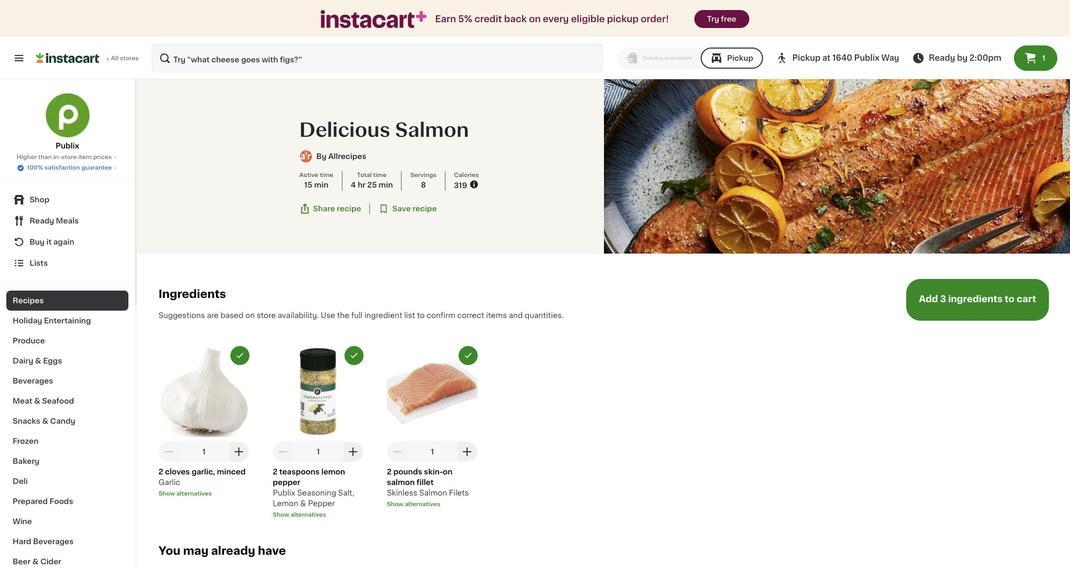 Task type: locate. For each thing, give the bounding box(es) containing it.
0 vertical spatial to
[[1005, 295, 1015, 304]]

2 increment quantity image from the left
[[347, 445, 359, 458]]

show alternatives button for skinless
[[387, 500, 478, 509]]

store left availability.
[[257, 312, 276, 319]]

total time 4 hr 25 min
[[351, 172, 393, 189]]

show alternatives button
[[159, 490, 249, 498], [387, 500, 478, 509], [273, 511, 364, 519]]

0 horizontal spatial ready
[[30, 217, 54, 225]]

again
[[53, 238, 74, 246]]

1 2 from the left
[[159, 468, 163, 476]]

& right beer
[[32, 558, 39, 565]]

in-
[[53, 154, 61, 160]]

2 horizontal spatial publix
[[854, 54, 880, 62]]

2 vertical spatial show alternatives button
[[273, 511, 364, 519]]

show inside 2 cloves garlic, minced garlic show alternatives
[[159, 491, 175, 497]]

1 decrement quantity image from the left
[[163, 445, 175, 458]]

& left eggs
[[35, 357, 41, 365]]

1 horizontal spatial unselect item image
[[464, 351, 473, 360]]

1 for 2 pounds skin-on salmon fillet
[[431, 448, 434, 455]]

0 horizontal spatial show
[[159, 491, 175, 497]]

time inside total time 4 hr 25 min
[[373, 172, 387, 178]]

by
[[316, 153, 326, 160]]

service type group
[[617, 48, 763, 69]]

alternatives down fillet
[[405, 501, 440, 507]]

1 min from the left
[[314, 181, 328, 189]]

ready down shop
[[30, 217, 54, 225]]

2 up pepper
[[273, 468, 277, 476]]

1 vertical spatial ready
[[30, 217, 54, 225]]

on inside 2 pounds skin-on salmon fillet skinless salmon filets show alternatives
[[443, 468, 453, 476]]

ready for ready by 2:00pm
[[929, 54, 955, 62]]

1 horizontal spatial time
[[373, 172, 387, 178]]

1 for 2 teaspoons lemon pepper
[[317, 448, 320, 455]]

& left candy
[[42, 417, 48, 425]]

0 horizontal spatial on
[[245, 312, 255, 319]]

1 horizontal spatial alternatives
[[291, 512, 326, 518]]

0 horizontal spatial pickup
[[727, 54, 753, 62]]

it
[[46, 238, 52, 246]]

cart
[[1017, 295, 1036, 304]]

pickup down the free
[[727, 54, 753, 62]]

0 vertical spatial show
[[159, 491, 175, 497]]

show alternatives button down pepper
[[273, 511, 364, 519]]

pickup
[[792, 54, 820, 62], [727, 54, 753, 62]]

garlic
[[159, 479, 180, 486]]

2 horizontal spatial alternatives
[[405, 501, 440, 507]]

publix up higher than in-store item prices link at the left top of page
[[56, 142, 79, 150]]

active
[[299, 172, 318, 178]]

time for 15 min
[[320, 172, 333, 178]]

pickup for pickup
[[727, 54, 753, 62]]

increment quantity image up minced
[[233, 445, 245, 458]]

publix left way
[[854, 54, 880, 62]]

0 horizontal spatial increment quantity image
[[233, 445, 245, 458]]

fillet
[[417, 479, 434, 486]]

hr
[[358, 181, 366, 189]]

show down garlic
[[159, 491, 175, 497]]

1 increment quantity image from the left
[[233, 445, 245, 458]]

2 horizontal spatial 2
[[387, 468, 392, 476]]

time inside active time 15 min
[[320, 172, 333, 178]]

3 2 from the left
[[387, 468, 392, 476]]

2 up the salmon
[[387, 468, 392, 476]]

you
[[159, 545, 180, 556]]

show
[[159, 491, 175, 497], [387, 501, 403, 507], [273, 512, 289, 518]]

garlic,
[[192, 468, 215, 476]]

1 recipe from the left
[[337, 205, 361, 213]]

on for suggestions are based on store availability. use the full ingredient list to confirm correct items and quantities.
[[245, 312, 255, 319]]

2 vertical spatial alternatives
[[291, 512, 326, 518]]

0 horizontal spatial unselect item image
[[235, 351, 245, 360]]

min right the 15 on the top of page
[[314, 181, 328, 189]]

& right meat
[[34, 397, 40, 405]]

pickup inside popup button
[[792, 54, 820, 62]]

lists link
[[6, 253, 128, 274]]

decrement quantity image up "cloves"
[[163, 445, 175, 458]]

holiday
[[13, 317, 42, 324]]

beverages down dairy & eggs
[[13, 377, 53, 385]]

to
[[1005, 295, 1015, 304], [417, 312, 425, 319]]

1
[[1042, 54, 1045, 62], [202, 448, 206, 455], [317, 448, 320, 455], [431, 448, 434, 455]]

0 vertical spatial alternatives
[[176, 491, 212, 497]]

1 time from the left
[[320, 172, 333, 178]]

pickup button
[[701, 48, 763, 69]]

1 vertical spatial alternatives
[[405, 501, 440, 507]]

alternatives down garlic,
[[176, 491, 212, 497]]

1 vertical spatial salmon
[[419, 489, 447, 497]]

recipe inside share recipe button
[[337, 205, 361, 213]]

0 vertical spatial beverages
[[13, 377, 53, 385]]

1 horizontal spatial store
[[257, 312, 276, 319]]

pickup left at
[[792, 54, 820, 62]]

holiday entertaining
[[13, 317, 91, 324]]

salmon down fillet
[[419, 489, 447, 497]]

dairy
[[13, 357, 33, 365]]

1640
[[832, 54, 852, 62]]

meat & seafood link
[[6, 391, 128, 411]]

1 horizontal spatial product group
[[273, 346, 364, 519]]

1 vertical spatial store
[[257, 312, 276, 319]]

by allrecipes
[[316, 153, 366, 160]]

delicious
[[299, 121, 390, 139]]

to left cart
[[1005, 295, 1015, 304]]

pickup inside button
[[727, 54, 753, 62]]

2 inside the 2 teaspoons lemon pepper publix seasoning salt, lemon & pepper show alternatives
[[273, 468, 277, 476]]

at
[[822, 54, 831, 62]]

recipe right save
[[413, 205, 437, 213]]

2 2 from the left
[[273, 468, 277, 476]]

alternatives inside 2 pounds skin-on salmon fillet skinless salmon filets show alternatives
[[405, 501, 440, 507]]

2 inside 2 cloves garlic, minced garlic show alternatives
[[159, 468, 163, 476]]

produce link
[[6, 331, 128, 351]]

foods
[[50, 498, 73, 505]]

0 horizontal spatial 2
[[159, 468, 163, 476]]

salt,
[[338, 489, 354, 497]]

1 horizontal spatial to
[[1005, 295, 1015, 304]]

share recipe
[[313, 205, 361, 213]]

to right list
[[417, 312, 425, 319]]

increment quantity image
[[233, 445, 245, 458], [347, 445, 359, 458]]

1 vertical spatial to
[[417, 312, 425, 319]]

4
[[351, 181, 356, 189]]

0 vertical spatial salmon
[[395, 121, 469, 139]]

319
[[454, 182, 467, 189]]

increment quantity image for 2 teaspoons lemon pepper
[[347, 445, 359, 458]]

decrement quantity image
[[163, 445, 175, 458], [391, 445, 404, 458]]

ready inside popup button
[[30, 217, 54, 225]]

unselect item image down based
[[235, 351, 245, 360]]

1 horizontal spatial ready
[[929, 54, 955, 62]]

instacart logo image
[[36, 52, 99, 64]]

recipe inside save recipe button
[[413, 205, 437, 213]]

1 horizontal spatial recipe
[[413, 205, 437, 213]]

2 vertical spatial on
[[443, 468, 453, 476]]

teaspoons
[[279, 468, 320, 476]]

item
[[78, 154, 92, 160]]

2 decrement quantity image from the left
[[391, 445, 404, 458]]

0 vertical spatial on
[[529, 15, 541, 23]]

1 product group from the left
[[159, 346, 249, 498]]

1 horizontal spatial min
[[379, 181, 393, 189]]

unselect item image
[[235, 351, 245, 360], [464, 351, 473, 360]]

2 inside 2 pounds skin-on salmon fillet skinless salmon filets show alternatives
[[387, 468, 392, 476]]

decrement quantity image
[[277, 445, 290, 458]]

1 vertical spatial show
[[387, 501, 403, 507]]

2 for 2 teaspoons lemon pepper
[[273, 468, 277, 476]]

min right the 25
[[379, 181, 393, 189]]

decrement quantity image up pounds
[[391, 445, 404, 458]]

2 time from the left
[[373, 172, 387, 178]]

salmon up the servings
[[395, 121, 469, 139]]

2 up garlic
[[159, 468, 163, 476]]

show alternatives button for salt,
[[273, 511, 364, 519]]

shop link
[[6, 189, 128, 210]]

1 vertical spatial publix
[[56, 142, 79, 150]]

ingredient
[[364, 312, 402, 319]]

100% satisfaction guarantee
[[27, 165, 112, 171]]

100%
[[27, 165, 43, 171]]

on
[[529, 15, 541, 23], [245, 312, 255, 319], [443, 468, 453, 476]]

1 horizontal spatial pickup
[[792, 54, 820, 62]]

show inside the 2 teaspoons lemon pepper publix seasoning salt, lemon & pepper show alternatives
[[273, 512, 289, 518]]

higher
[[17, 154, 37, 160]]

0 horizontal spatial show alternatives button
[[159, 490, 249, 498]]

ready left by
[[929, 54, 955, 62]]

& for cider
[[32, 558, 39, 565]]

holiday entertaining link
[[6, 311, 128, 331]]

& for candy
[[42, 417, 48, 425]]

& down seasoning
[[300, 500, 306, 507]]

show down skinless at the left bottom of the page
[[387, 501, 403, 507]]

show alternatives button down fillet
[[387, 500, 478, 509]]

pickup
[[607, 15, 639, 23]]

allrecipes
[[328, 153, 366, 160]]

already
[[211, 545, 255, 556]]

show alternatives button down garlic,
[[159, 490, 249, 498]]

2:00pm
[[970, 54, 1001, 62]]

time for 4 hr 25 min
[[373, 172, 387, 178]]

publix inside popup button
[[854, 54, 880, 62]]

earn 5% credit back on every eligible pickup order!
[[435, 15, 669, 23]]

&
[[35, 357, 41, 365], [34, 397, 40, 405], [42, 417, 48, 425], [300, 500, 306, 507], [32, 558, 39, 565]]

full
[[351, 312, 363, 319]]

wine
[[13, 518, 32, 525]]

produce
[[13, 337, 45, 345]]

dairy & eggs
[[13, 357, 62, 365]]

buy
[[30, 238, 45, 246]]

1 horizontal spatial increment quantity image
[[347, 445, 359, 458]]

2 cloves garlic, minced garlic show alternatives
[[159, 468, 246, 497]]

1 horizontal spatial show alternatives button
[[273, 511, 364, 519]]

increment quantity image for 2 cloves garlic, minced
[[233, 445, 245, 458]]

0 horizontal spatial alternatives
[[176, 491, 212, 497]]

unselect item image down 'correct'
[[464, 351, 473, 360]]

frozen
[[13, 438, 38, 445]]

publix up lemon
[[273, 489, 295, 497]]

product group
[[159, 346, 249, 498], [273, 346, 364, 519], [387, 346, 478, 509]]

3 product group from the left
[[387, 346, 478, 509]]

store up 100% satisfaction guarantee button
[[61, 154, 77, 160]]

0 vertical spatial publix
[[854, 54, 880, 62]]

1 horizontal spatial 2
[[273, 468, 277, 476]]

0 horizontal spatial to
[[417, 312, 425, 319]]

on up the filets
[[443, 468, 453, 476]]

higher than in-store item prices link
[[17, 153, 118, 162]]

2 horizontal spatial show
[[387, 501, 403, 507]]

& inside the 2 teaspoons lemon pepper publix seasoning salt, lemon & pepper show alternatives
[[300, 500, 306, 507]]

beverages inside 'link'
[[13, 377, 53, 385]]

time right the active
[[320, 172, 333, 178]]

1 horizontal spatial on
[[443, 468, 453, 476]]

and
[[509, 312, 523, 319]]

2 horizontal spatial product group
[[387, 346, 478, 509]]

0 horizontal spatial store
[[61, 154, 77, 160]]

& for seafood
[[34, 397, 40, 405]]

0 horizontal spatial recipe
[[337, 205, 361, 213]]

prices
[[93, 154, 112, 160]]

shop
[[30, 196, 49, 203]]

on right based
[[245, 312, 255, 319]]

0 horizontal spatial time
[[320, 172, 333, 178]]

0 vertical spatial show alternatives button
[[159, 490, 249, 498]]

2 min from the left
[[379, 181, 393, 189]]

2 horizontal spatial on
[[529, 15, 541, 23]]

buy it again
[[30, 238, 74, 246]]

store
[[61, 154, 77, 160], [257, 312, 276, 319]]

1 horizontal spatial decrement quantity image
[[391, 445, 404, 458]]

1 unselect item image from the left
[[235, 351, 245, 360]]

lemon
[[273, 500, 298, 507]]

total
[[357, 172, 372, 178]]

2 vertical spatial publix
[[273, 489, 295, 497]]

alternatives down pepper
[[291, 512, 326, 518]]

beverages up cider
[[33, 538, 74, 545]]

salmon
[[387, 479, 415, 486]]

on for 2 pounds skin-on salmon fillet skinless salmon filets show alternatives
[[443, 468, 453, 476]]

1 vertical spatial show alternatives button
[[387, 500, 478, 509]]

entertaining
[[44, 317, 91, 324]]

decrement quantity image for pounds
[[391, 445, 404, 458]]

unselect item image
[[349, 351, 359, 360]]

recipe down 4
[[337, 205, 361, 213]]

ready
[[929, 54, 955, 62], [30, 217, 54, 225]]

2 unselect item image from the left
[[464, 351, 473, 360]]

2 vertical spatial show
[[273, 512, 289, 518]]

2 recipe from the left
[[413, 205, 437, 213]]

1 horizontal spatial publix
[[273, 489, 295, 497]]

2 for 2 cloves garlic, minced
[[159, 468, 163, 476]]

None search field
[[151, 43, 604, 73]]

0 horizontal spatial decrement quantity image
[[163, 445, 175, 458]]

deli link
[[6, 471, 128, 491]]

save recipe
[[392, 205, 437, 213]]

increment quantity image
[[461, 445, 474, 458]]

prepared
[[13, 498, 48, 505]]

time up the 25
[[373, 172, 387, 178]]

0 horizontal spatial min
[[314, 181, 328, 189]]

1 vertical spatial on
[[245, 312, 255, 319]]

ready meals button
[[6, 210, 128, 231]]

1 horizontal spatial show
[[273, 512, 289, 518]]

0 vertical spatial ready
[[929, 54, 955, 62]]

0 horizontal spatial product group
[[159, 346, 249, 498]]

on right back
[[529, 15, 541, 23]]

increment quantity image up salt,
[[347, 445, 359, 458]]

show down lemon
[[273, 512, 289, 518]]

2 horizontal spatial show alternatives button
[[387, 500, 478, 509]]

0 vertical spatial store
[[61, 154, 77, 160]]



Task type: vqa. For each thing, say whether or not it's contained in the screenshot.
express icon
yes



Task type: describe. For each thing, give the bounding box(es) containing it.
to inside button
[[1005, 295, 1015, 304]]

earn
[[435, 15, 456, 23]]

have
[[258, 545, 286, 556]]

ingredients
[[948, 295, 1003, 304]]

add 3 ingredients to cart
[[919, 295, 1036, 304]]

beer & cider link
[[6, 552, 128, 569]]

unselect item image for on
[[464, 351, 473, 360]]

eggs
[[43, 357, 62, 365]]

show inside 2 pounds skin-on salmon fillet skinless salmon filets show alternatives
[[387, 501, 403, 507]]

recipe for save recipe
[[413, 205, 437, 213]]

meat & seafood
[[13, 397, 74, 405]]

buy it again link
[[6, 231, 128, 253]]

all
[[111, 55, 119, 61]]

suggestions are based on store availability. use the full ingredient list to confirm correct items and quantities.
[[159, 312, 564, 319]]

pickup at 1640 publix way
[[792, 54, 899, 62]]

100% satisfaction guarantee button
[[16, 162, 118, 172]]

recipe for share recipe
[[337, 205, 361, 213]]

ready for ready meals
[[30, 217, 54, 225]]

servings 8
[[410, 172, 437, 189]]

order!
[[641, 15, 669, 23]]

min inside active time 15 min
[[314, 181, 328, 189]]

list
[[404, 312, 415, 319]]

lemon
[[321, 468, 345, 476]]

snacks & candy
[[13, 417, 75, 425]]

hard beverages link
[[6, 532, 128, 552]]

publix inside the 2 teaspoons lemon pepper publix seasoning salt, lemon & pepper show alternatives
[[273, 489, 295, 497]]

based
[[220, 312, 243, 319]]

pepper
[[273, 479, 300, 486]]

1 for 2 cloves garlic, minced
[[202, 448, 206, 455]]

the
[[337, 312, 349, 319]]

lists
[[30, 259, 48, 267]]

2 for 2 pounds skin-on salmon fillet
[[387, 468, 392, 476]]

2 product group from the left
[[273, 346, 364, 519]]

deli
[[13, 478, 28, 485]]

cloves
[[165, 468, 190, 476]]

credit
[[474, 15, 502, 23]]

publix logo image
[[44, 92, 91, 138]]

express icon image
[[321, 10, 427, 28]]

pickup at 1640 publix way button
[[776, 43, 899, 73]]

correct
[[457, 312, 484, 319]]

all stores
[[111, 55, 139, 61]]

hard
[[13, 538, 31, 545]]

calories
[[454, 172, 479, 178]]

show alternatives button for alternatives
[[159, 490, 249, 498]]

save recipe button
[[379, 204, 437, 214]]

1 inside 'button'
[[1042, 54, 1045, 62]]

by
[[957, 54, 968, 62]]

3
[[940, 295, 946, 304]]

skin-
[[424, 468, 443, 476]]

0 horizontal spatial publix
[[56, 142, 79, 150]]

higher than in-store item prices
[[17, 154, 112, 160]]

items
[[486, 312, 507, 319]]

wine link
[[6, 512, 128, 532]]

1 button
[[1014, 45, 1057, 71]]

delicious salmon image
[[604, 79, 1070, 254]]

alternatives inside the 2 teaspoons lemon pepper publix seasoning salt, lemon & pepper show alternatives
[[291, 512, 326, 518]]

ingredients
[[159, 289, 226, 300]]

beverages link
[[6, 371, 128, 391]]

meals
[[56, 217, 79, 225]]

cider
[[40, 558, 61, 565]]

seasoning
[[297, 489, 336, 497]]

seafood
[[42, 397, 74, 405]]

2 teaspoons lemon pepper publix seasoning salt, lemon & pepper show alternatives
[[273, 468, 354, 518]]

candy
[[50, 417, 75, 425]]

share recipe button
[[299, 204, 361, 214]]

unselect item image for minced
[[235, 351, 245, 360]]

stores
[[120, 55, 139, 61]]

ready meals link
[[6, 210, 128, 231]]

confirm
[[427, 312, 455, 319]]

1 vertical spatial beverages
[[33, 538, 74, 545]]

than
[[38, 154, 52, 160]]

ready meals
[[30, 217, 79, 225]]

alternatives inside 2 cloves garlic, minced garlic show alternatives
[[176, 491, 212, 497]]

pickup for pickup at 1640 publix way
[[792, 54, 820, 62]]

recipes
[[13, 297, 44, 304]]

way
[[881, 54, 899, 62]]

back
[[504, 15, 527, 23]]

add 3 ingredients to cart button
[[906, 279, 1049, 321]]

decrement quantity image for cloves
[[163, 445, 175, 458]]

8
[[421, 181, 426, 189]]

quantities.
[[525, 312, 564, 319]]

may
[[183, 545, 208, 556]]

min inside total time 4 hr 25 min
[[379, 181, 393, 189]]

& for eggs
[[35, 357, 41, 365]]

beer
[[13, 558, 31, 565]]

Search field
[[152, 44, 603, 72]]

bakery
[[13, 458, 39, 465]]

ready by 2:00pm
[[929, 54, 1001, 62]]

satisfaction
[[44, 165, 80, 171]]

delicious salmon
[[299, 121, 469, 139]]

snacks
[[13, 417, 40, 425]]

active time 15 min
[[299, 172, 333, 189]]

5%
[[458, 15, 472, 23]]

salmon inside 2 pounds skin-on salmon fillet skinless salmon filets show alternatives
[[419, 489, 447, 497]]

pepper
[[308, 500, 335, 507]]

eligible
[[571, 15, 605, 23]]



